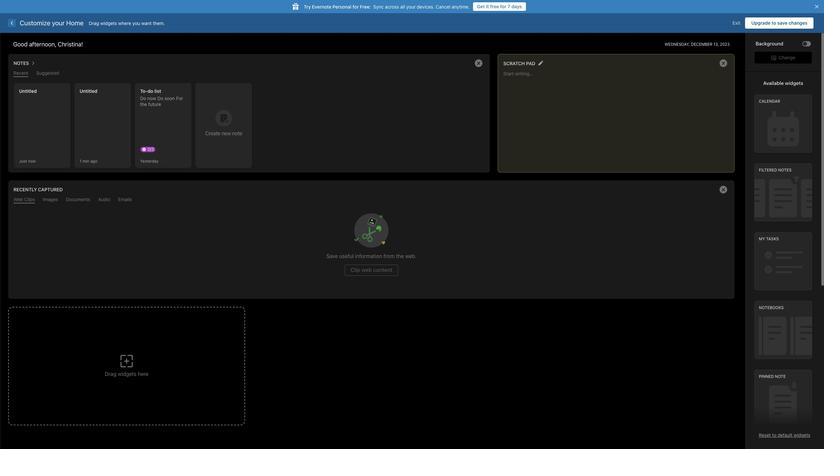 Task type: describe. For each thing, give the bounding box(es) containing it.
get it free for 7 days button
[[473, 2, 526, 11]]

7
[[508, 4, 511, 9]]

you
[[133, 20, 140, 26]]

wednesday, december 13, 2023
[[665, 42, 730, 47]]

changes
[[790, 20, 808, 26]]

13,
[[714, 42, 720, 47]]

upgrade to save changes
[[752, 20, 808, 26]]

1 horizontal spatial your
[[407, 4, 416, 9]]

reset to default widgets button
[[760, 432, 811, 438]]

background image
[[804, 42, 808, 46]]

exit button
[[728, 17, 746, 29]]

drag widgets here
[[105, 371, 149, 377]]

my tasks
[[760, 237, 780, 241]]

0 horizontal spatial your
[[52, 19, 65, 27]]

for for free:
[[353, 4, 359, 9]]

drag for drag widgets here
[[105, 371, 116, 377]]

free:
[[360, 4, 371, 9]]

widgets for drag widgets where you want them.
[[100, 20, 117, 26]]

widgets for available widgets
[[786, 80, 804, 86]]

devices.
[[417, 4, 435, 9]]

to for reset
[[773, 432, 777, 438]]

note
[[776, 374, 787, 379]]

tasks
[[767, 237, 780, 241]]

christina!
[[58, 41, 83, 48]]

pad
[[527, 61, 536, 66]]

personal
[[333, 4, 352, 9]]

reset
[[760, 432, 772, 438]]

try
[[304, 4, 311, 9]]

upgrade to save changes button
[[746, 17, 814, 29]]

wednesday,
[[665, 42, 691, 47]]

free
[[491, 4, 500, 9]]

for for 7
[[501, 4, 507, 9]]

background
[[756, 41, 784, 46]]

days
[[512, 4, 522, 9]]

available
[[764, 80, 785, 86]]

notebooks
[[760, 305, 785, 310]]

drag widgets where you want them.
[[89, 20, 165, 26]]

1 remove image from the top
[[718, 57, 731, 70]]

december
[[692, 42, 713, 47]]

exit
[[733, 20, 741, 26]]

reset to default widgets
[[760, 432, 811, 438]]

change
[[780, 55, 796, 60]]

filtered notes
[[760, 168, 793, 173]]

get it free for 7 days
[[477, 4, 522, 9]]

pinned note
[[760, 374, 787, 379]]

where
[[118, 20, 131, 26]]



Task type: locate. For each thing, give the bounding box(es) containing it.
widgets right available
[[786, 80, 804, 86]]

get
[[477, 4, 485, 9]]

it
[[486, 4, 489, 9]]

widgets right default
[[795, 432, 811, 438]]

1 horizontal spatial for
[[501, 4, 507, 9]]

here
[[138, 371, 149, 377]]

for
[[501, 4, 507, 9], [353, 4, 359, 9]]

to
[[773, 20, 777, 26], [773, 432, 777, 438]]

pinned
[[760, 374, 775, 379]]

customize
[[20, 19, 50, 27]]

scratch
[[504, 61, 525, 66]]

drag left here
[[105, 371, 116, 377]]

want
[[142, 20, 152, 26]]

to right reset
[[773, 432, 777, 438]]

2023
[[721, 42, 730, 47]]

your left home
[[52, 19, 65, 27]]

1 vertical spatial to
[[773, 432, 777, 438]]

remove image
[[473, 57, 486, 70]]

0 vertical spatial drag
[[89, 20, 99, 26]]

1 for from the left
[[501, 4, 507, 9]]

available widgets
[[764, 80, 804, 86]]

1 horizontal spatial drag
[[105, 371, 116, 377]]

to left 'save'
[[773, 20, 777, 26]]

try evernote personal for free: sync across all your devices. cancel anytime.
[[304, 4, 470, 9]]

home
[[66, 19, 84, 27]]

1 vertical spatial remove image
[[718, 183, 731, 196]]

good afternoon, christina!
[[13, 41, 83, 48]]

sync
[[374, 4, 384, 9]]

your right all
[[407, 4, 416, 9]]

anytime.
[[452, 4, 470, 9]]

0 vertical spatial to
[[773, 20, 777, 26]]

widgets for drag widgets here
[[118, 371, 137, 377]]

0 vertical spatial your
[[407, 4, 416, 9]]

evernote
[[312, 4, 332, 9]]

afternoon,
[[29, 41, 56, 48]]

for inside button
[[501, 4, 507, 9]]

your
[[407, 4, 416, 9], [52, 19, 65, 27]]

calendar
[[760, 99, 781, 104]]

for left the free:
[[353, 4, 359, 9]]

remove image
[[718, 57, 731, 70], [718, 183, 731, 196]]

for left 7 at right
[[501, 4, 507, 9]]

2 remove image from the top
[[718, 183, 731, 196]]

to for upgrade
[[773, 20, 777, 26]]

good
[[13, 41, 28, 48]]

scratch pad
[[504, 61, 536, 66]]

them.
[[153, 20, 165, 26]]

across
[[385, 4, 399, 9]]

all
[[401, 4, 405, 9]]

scratch pad button
[[504, 59, 536, 67]]

default
[[779, 432, 793, 438]]

widgets left here
[[118, 371, 137, 377]]

customize your home
[[20, 19, 84, 27]]

widgets left where
[[100, 20, 117, 26]]

0 vertical spatial remove image
[[718, 57, 731, 70]]

upgrade
[[752, 20, 771, 26]]

drag for drag widgets where you want them.
[[89, 20, 99, 26]]

to inside button
[[773, 20, 777, 26]]

drag
[[89, 20, 99, 26], [105, 371, 116, 377]]

1 vertical spatial drag
[[105, 371, 116, 377]]

0 horizontal spatial drag
[[89, 20, 99, 26]]

filtered
[[760, 168, 778, 173]]

cancel
[[436, 4, 451, 9]]

edit widget title image
[[539, 61, 544, 66]]

widgets
[[100, 20, 117, 26], [786, 80, 804, 86], [118, 371, 137, 377], [795, 432, 811, 438]]

drag right home
[[89, 20, 99, 26]]

2 for from the left
[[353, 4, 359, 9]]

change button
[[756, 52, 813, 64]]

save
[[778, 20, 788, 26]]

1 vertical spatial your
[[52, 19, 65, 27]]

my
[[760, 237, 766, 241]]

notes
[[779, 168, 793, 173]]

0 horizontal spatial for
[[353, 4, 359, 9]]



Task type: vqa. For each thing, say whether or not it's contained in the screenshot.
with
no



